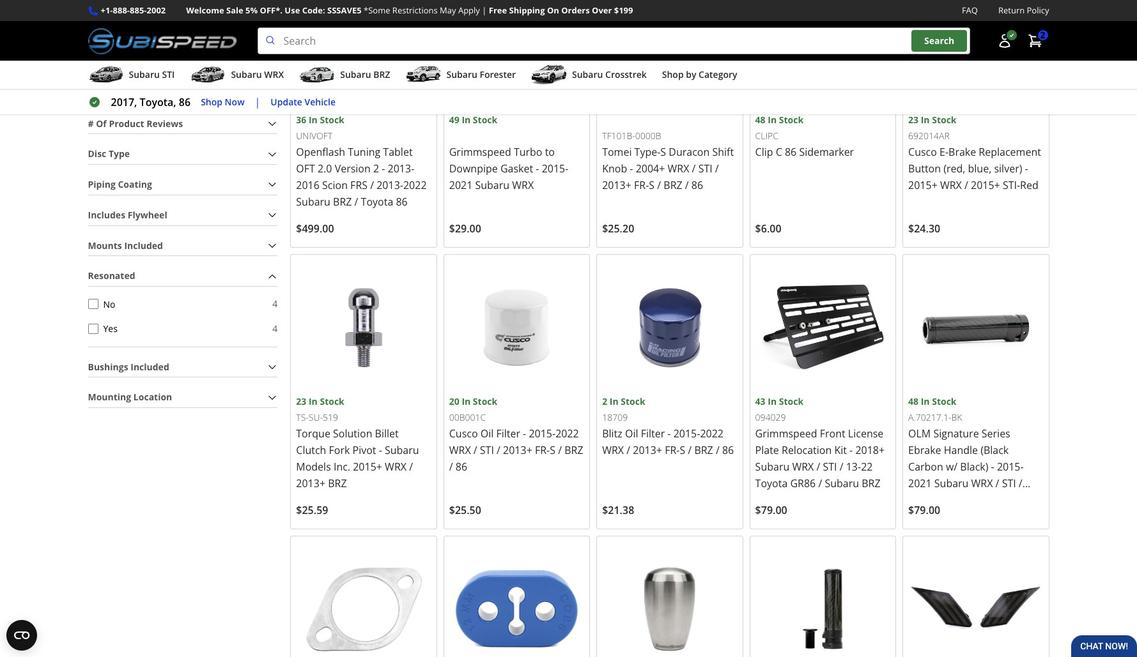 Task type: describe. For each thing, give the bounding box(es) containing it.
0 horizontal spatial |
[[255, 95, 260, 109]]

in for torque solution billet clutch fork pivot - subaru models inc. 2015+ wrx / 2013+ brz
[[309, 396, 318, 408]]

tomei type-s duracon shift knob - 2004+ wrx / sti / 2013+ fr-s / brz / 86 image
[[602, 0, 737, 113]]

su-
[[309, 412, 323, 424]]

cobb urethane exhaust hangers - 2015+ wrx / 2015+ sti / 2013+ fr-s / brz image
[[449, 542, 584, 658]]

duracon
[[669, 145, 710, 159]]

black)
[[960, 460, 989, 474]]

2013+ inside 20 in stock 00b001c cusco oil filter - 2015-2022 wrx / sti / 2013+ fr-s / brz / 86
[[503, 444, 532, 458]]

oil for 2013+
[[625, 427, 638, 441]]

stock for grimmspeed front license plate relocation kit - 2018+ subaru wrx / sti / 13-22 toyota gr86 / subaru brz
[[779, 396, 804, 408]]

$21.38
[[602, 504, 634, 518]]

location
[[134, 391, 172, 404]]

2 in stock 18709 blitz oil filter - 2015-2022 wrx / 2013+ fr-s / brz / 86
[[602, 396, 734, 458]]

48 for olm signature series ebrake handle (black carbon w/ black) - 2015- 2021 subaru wrx / sti / 2013-2021 scion fr-s / subaru brz / toyota 86 / 2014-2018 forester / 2013- 2017 crosstrek
[[908, 396, 919, 408]]

/ inside 23 in stock 692014ar cusco e-brake replacement button (red, blue, silver) - 2015+ wrx / 2015+ sti-red
[[965, 178, 968, 192]]

mounting location
[[88, 391, 172, 404]]

subaru inside 36 in stock univoft openflash tuning tablet oft 2.0 version 2 - 2013- 2016 scion frs / 2013-2022 subaru brz / toyota 86
[[296, 195, 330, 209]]

094029
[[755, 412, 786, 424]]

$25.20
[[602, 222, 634, 236]]

kit
[[835, 444, 847, 458]]

sti inside 43 in stock 094029 grimmspeed front license plate relocation kit - 2018+ subaru wrx / sti / 13-22 toyota gr86 / subaru brz
[[823, 460, 837, 474]]

s inside 2 in stock 18709 blitz oil filter - 2015-2022 wrx / 2013+ fr-s / brz / 86
[[680, 444, 685, 458]]

2017
[[908, 544, 932, 558]]

clip
[[755, 145, 773, 159]]

in right '49'
[[462, 114, 471, 126]]

brz inside 48 in stock a.70217.1-bk olm signature series ebrake handle (black carbon w/ black) - 2015- 2021 subaru wrx / sti / 2013-2021 scion fr-s / subaru brz / toyota 86 / 2014-2018 forester / 2013- 2017 crosstrek
[[945, 510, 964, 524]]

fr- inside tomei type-s duracon shift knob - 2004+ wrx / sti / 2013+ fr-s / brz / 86
[[634, 178, 649, 192]]

w/
[[946, 460, 958, 474]]

$25.50
[[449, 504, 481, 518]]

wrx inside 2 in stock 18709 blitz oil filter - 2015-2022 wrx / 2013+ fr-s / brz / 86
[[602, 444, 624, 458]]

frs
[[350, 178, 368, 192]]

shop now link
[[201, 95, 245, 110]]

4 for yes
[[273, 323, 278, 335]]

tomei
[[602, 145, 632, 159]]

a subaru sti thumbnail image image
[[88, 65, 124, 84]]

cusco e-brake replacement button (red, blue, silver) - 2015+ wrx / 2015+ sti-red image
[[908, 0, 1044, 113]]

welcome
[[186, 4, 224, 16]]

22
[[861, 460, 873, 474]]

version
[[335, 162, 371, 176]]

olm signature series ebrake handle (black carbon w/ black) - 2015-2021 subaru wrx / sti / 2013-2021 scion fr-s / subaru brz / toyota 86 / 2014-2018 forester / 2013-2017 crosstrek image
[[908, 260, 1044, 395]]

olm satin series carbon ebrake handle w/ black button - 2015-2021 subaru wrx / sti / 2013-2021 scion fr-s / subaru brz / toyota 86 / 2014-2018 forester / 2013-2017 crosstrek image
[[755, 542, 891, 658]]

2022 inside 36 in stock univoft openflash tuning tablet oft 2.0 version 2 - 2013- 2016 scion frs / 2013-2022 subaru brz / toyota 86
[[403, 178, 427, 192]]

olm
[[908, 427, 931, 441]]

2014-
[[908, 527, 935, 541]]

grimmspeed inside grimmspeed turbo to downpipe gasket - 2015- 2021 subaru wrx
[[449, 145, 511, 159]]

mounting
[[88, 391, 131, 404]]

shop for shop by category
[[662, 68, 684, 81]]

+1-888-885-2002
[[101, 4, 166, 16]]

- inside 23 in stock ts-su-519 torque solution billet clutch fork pivot - subaru models inc. 2015+ wrx / 2013+ brz
[[379, 444, 382, 458]]

subaru sti button
[[88, 63, 175, 89]]

disc type
[[88, 148, 130, 160]]

wrx inside 23 in stock 692014ar cusco e-brake replacement button (red, blue, silver) - 2015+ wrx / 2015+ sti-red
[[940, 178, 962, 192]]

subaru inside grimmspeed turbo to downpipe gasket - 2015- 2021 subaru wrx
[[475, 178, 510, 192]]

stock for olm signature series ebrake handle (black carbon w/ black) - 2015- 2021 subaru wrx / sti / 2013-2021 scion fr-s / subaru brz / toyota 86 / 2014-2018 forester / 2013- 2017 crosstrek
[[932, 396, 957, 408]]

vehicle
[[305, 96, 336, 108]]

Yes button
[[88, 324, 98, 334]]

crosstrek inside 48 in stock a.70217.1-bk olm signature series ebrake handle (black carbon w/ black) - 2015- 2021 subaru wrx / sti / 2013-2021 scion fr-s / subaru brz / toyota 86 / 2014-2018 forester / 2013- 2017 crosstrek
[[934, 544, 980, 558]]

wrx inside 48 in stock a.70217.1-bk olm signature series ebrake handle (black carbon w/ black) - 2015- 2021 subaru wrx / sti / 2013-2021 scion fr-s / subaru brz / toyota 86 / 2014-2018 forester / 2013- 2017 crosstrek
[[971, 477, 993, 491]]

cusco for cusco oil filter - 2015-2022 wrx / sti / 2013+ fr-s / brz / 86
[[449, 427, 478, 441]]

search input field
[[257, 28, 970, 54]]

885-
[[130, 4, 147, 16]]

86 inside 48 in stock a.70217.1-bk olm signature series ebrake handle (black carbon w/ black) - 2015- 2021 subaru wrx / sti / 2013-2021 scion fr-s / subaru brz / toyota 86 / 2014-2018 forester / 2013- 2017 crosstrek
[[1008, 510, 1020, 524]]

subaru down w/
[[934, 477, 969, 491]]

23 in stock 692014ar cusco e-brake replacement button (red, blue, silver) - 2015+ wrx / 2015+ sti-red
[[908, 114, 1041, 192]]

now
[[225, 96, 245, 108]]

2 button
[[1021, 28, 1049, 54]]

brz inside 20 in stock 00b001c cusco oil filter - 2015-2022 wrx / sti / 2013+ fr-s / brz / 86
[[565, 444, 583, 458]]

toyota inside 48 in stock a.70217.1-bk olm signature series ebrake handle (black carbon w/ black) - 2015- 2021 subaru wrx / sti / 2013-2021 scion fr-s / subaru brz / toyota 86 / 2014-2018 forester / 2013- 2017 crosstrek
[[973, 510, 1006, 524]]

blue,
[[968, 162, 992, 176]]

faq
[[962, 4, 978, 16]]

48 in stock a.70217.1-bk olm signature series ebrake handle (black carbon w/ black) - 2015- 2021 subaru wrx / sti / 2013-2021 scion fr-s / subaru brz / toyota 86 / 2014-2018 forester / 2013- 2017 crosstrek
[[908, 396, 1037, 558]]

signature
[[934, 427, 979, 441]]

e-
[[940, 145, 949, 159]]

sti inside dropdown button
[[162, 68, 175, 81]]

888-
[[113, 4, 130, 16]]

button
[[908, 162, 941, 176]]

restrictions
[[392, 4, 438, 16]]

stock for blitz oil filter - 2015-2022 wrx / 2013+ fr-s / brz / 86
[[621, 396, 645, 408]]

wrx inside 43 in stock 094029 grimmspeed front license plate relocation kit - 2018+ subaru wrx / sti / 13-22 toyota gr86 / subaru brz
[[792, 460, 814, 474]]

scion inside 36 in stock univoft openflash tuning tablet oft 2.0 version 2 - 2013- 2016 scion frs / 2013-2022 subaru brz / toyota 86
[[322, 178, 348, 192]]

5%
[[246, 4, 258, 16]]

brz inside 43 in stock 094029 grimmspeed front license plate relocation kit - 2018+ subaru wrx / sti / 13-22 toyota gr86 / subaru brz
[[862, 477, 881, 491]]

No button
[[88, 299, 98, 310]]

return
[[998, 4, 1025, 16]]

stock for torque solution billet clutch fork pivot - subaru models inc. 2015+ wrx / 2013+ brz
[[320, 396, 344, 408]]

open widget image
[[6, 621, 37, 651]]

13-
[[846, 460, 861, 474]]

86 inside tomei type-s duracon shift knob - 2004+ wrx / sti / 2013+ fr-s / brz / 86
[[692, 178, 703, 192]]

shop now
[[201, 96, 245, 108]]

fr- inside 48 in stock a.70217.1-bk olm signature series ebrake handle (black carbon w/ black) - 2015- 2021 subaru wrx / sti / 2013-2021 scion fr-s / subaru brz / toyota 86 / 2014-2018 forester / 2013- 2017 crosstrek
[[989, 494, 1004, 508]]

stock for cusco e-brake replacement button (red, blue, silver) - 2015+ wrx / 2015+ sti-red
[[932, 114, 957, 126]]

off*.
[[260, 4, 283, 16]]

(red,
[[944, 162, 966, 176]]

23 for su-
[[296, 396, 306, 408]]

49
[[449, 114, 459, 126]]

2018+
[[856, 444, 885, 458]]

36 in stock univoft openflash tuning tablet oft 2.0 version 2 - 2013- 2016 scion frs / 2013-2022 subaru brz / toyota 86
[[296, 114, 427, 209]]

1 horizontal spatial |
[[482, 4, 487, 16]]

2018
[[935, 527, 958, 541]]

piping coating
[[88, 178, 152, 190]]

sti inside 20 in stock 00b001c cusco oil filter - 2015-2022 wrx / sti / 2013+ fr-s / brz / 86
[[480, 444, 494, 458]]

sti-
[[1003, 178, 1020, 192]]

subaru forester
[[447, 68, 516, 81]]

wrx inside grimmspeed turbo to downpipe gasket - 2015- 2021 subaru wrx
[[512, 178, 534, 192]]

stock right '49'
[[473, 114, 497, 126]]

clutch
[[296, 444, 326, 458]]

mounting location button
[[88, 388, 278, 408]]

- inside 36 in stock univoft openflash tuning tablet oft 2.0 version 2 - 2013- 2016 scion frs / 2013-2022 subaru brz / toyota 86
[[382, 162, 385, 176]]

c
[[776, 145, 782, 159]]

- inside 43 in stock 094029 grimmspeed front license plate relocation kit - 2018+ subaru wrx / sti / 13-22 toyota gr86 / subaru brz
[[850, 444, 853, 458]]

2016
[[296, 178, 320, 192]]

downpipe
[[449, 162, 498, 176]]

gr86
[[790, 477, 816, 491]]

resonated button
[[88, 267, 278, 286]]

2015- inside 48 in stock a.70217.1-bk olm signature series ebrake handle (black carbon w/ black) - 2015- 2021 subaru wrx / sti / 2013-2021 scion fr-s / subaru brz / toyota 86 / 2014-2018 forester / 2013- 2017 crosstrek
[[997, 460, 1024, 474]]

s inside 48 in stock a.70217.1-bk olm signature series ebrake handle (black carbon w/ black) - 2015- 2021 subaru wrx / sti / 2013-2021 scion fr-s / subaru brz / toyota 86 / 2014-2018 forester / 2013- 2017 crosstrek
[[1004, 494, 1010, 508]]

piping
[[88, 178, 116, 190]]

wrx inside dropdown button
[[264, 68, 284, 81]]

included for mounts included
[[124, 239, 163, 252]]

subaru crosstrek
[[572, 68, 647, 81]]

shift
[[712, 145, 734, 159]]

coating
[[118, 178, 152, 190]]

billet
[[375, 427, 399, 441]]

openflash tuning tablet oft 2.0 version 2 - 2013-2016 scion frs / 2013-2022 subaru brz / toyota 86 image
[[296, 0, 431, 113]]

43 in stock 094029 grimmspeed front license plate relocation kit - 2018+ subaru wrx / sti / 13-22 toyota gr86 / subaru brz
[[755, 396, 885, 491]]

$6.00
[[755, 222, 782, 236]]

shop by category button
[[662, 63, 737, 89]]

a subaru brz thumbnail image image
[[299, 65, 335, 84]]

2021 inside grimmspeed turbo to downpipe gasket - 2015- 2021 subaru wrx
[[449, 178, 473, 192]]

in for cusco oil filter - 2015-2022 wrx / sti / 2013+ fr-s / brz / 86
[[462, 396, 471, 408]]

filter for /
[[496, 427, 520, 441]]

tomei type-s duracon shift knob - 2004+ wrx / sti / 2013+ fr-s / brz / 86
[[602, 145, 734, 192]]

red
[[1020, 178, 1039, 192]]

48 in stock clipc clip c 86 sidemarker
[[755, 114, 854, 159]]

return policy
[[998, 4, 1049, 16]]

2 for 2
[[1040, 29, 1046, 41]]

gasket
[[500, 162, 533, 176]]

2015+ for cusco e-brake replacement button (red, blue, silver) - 2015+ wrx / 2015+ sti-red
[[971, 178, 1000, 192]]

crosstrek inside dropdown button
[[605, 68, 647, 81]]

search
[[924, 35, 955, 47]]

inc.
[[334, 460, 350, 474]]

a subaru wrx thumbnail image image
[[190, 65, 226, 84]]

a subaru forester thumbnail image image
[[406, 65, 441, 84]]

86 inside 48 in stock clipc clip c 86 sidemarker
[[785, 145, 797, 159]]

clip c 86 sidemarker image
[[755, 0, 891, 113]]

disc type button
[[88, 145, 278, 164]]

subaru down 13-
[[825, 477, 859, 491]]

sssave5
[[327, 4, 362, 16]]

sti inside tomei type-s duracon shift knob - 2004+ wrx / sti / 2013+ fr-s / brz / 86
[[698, 162, 713, 176]]

toyota inside 36 in stock univoft openflash tuning tablet oft 2.0 version 2 - 2013- 2016 scion frs / 2013-2022 subaru brz / toyota 86
[[361, 195, 393, 209]]

license
[[848, 427, 884, 441]]

bushings included button
[[88, 358, 278, 377]]

23 in stock ts-su-519 torque solution billet clutch fork pivot - subaru models inc. 2015+ wrx / 2013+ brz
[[296, 396, 419, 491]]

subaru up now
[[231, 68, 262, 81]]

forester inside dropdown button
[[480, 68, 516, 81]]



Task type: locate. For each thing, give the bounding box(es) containing it.
brz inside 23 in stock ts-su-519 torque solution billet clutch fork pivot - subaru models inc. 2015+ wrx / 2013+ brz
[[328, 477, 347, 491]]

1 vertical spatial 4
[[273, 323, 278, 335]]

sidemarker
[[799, 145, 854, 159]]

# of product reviews button
[[88, 114, 278, 134]]

shop inside dropdown button
[[662, 68, 684, 81]]

return policy link
[[998, 4, 1049, 17]]

- inside 2 in stock 18709 blitz oil filter - 2015-2022 wrx / 2013+ fr-s / brz / 86
[[668, 427, 671, 441]]

shop for shop now
[[201, 96, 222, 108]]

2 up 18709
[[602, 396, 607, 408]]

0 horizontal spatial grimmspeed
[[449, 145, 511, 159]]

0 vertical spatial 2021
[[449, 178, 473, 192]]

oil down 00b001c
[[481, 427, 494, 441]]

in up clipc
[[768, 114, 777, 126]]

43
[[755, 396, 766, 408]]

0 horizontal spatial 2
[[373, 162, 379, 176]]

wrx down black)
[[971, 477, 993, 491]]

1 vertical spatial cusco
[[449, 427, 478, 441]]

2021 down carbon
[[908, 477, 932, 491]]

wrx inside 20 in stock 00b001c cusco oil filter - 2015-2022 wrx / sti / 2013+ fr-s / brz / 86
[[449, 444, 471, 458]]

grimmspeed down 094029
[[755, 427, 817, 441]]

in inside 36 in stock univoft openflash tuning tablet oft 2.0 version 2 - 2013- 2016 scion frs / 2013-2022 subaru brz / toyota 86
[[309, 114, 318, 126]]

front
[[820, 427, 846, 441]]

in right 20
[[462, 396, 471, 408]]

cusco for cusco e-brake replacement button (red, blue, silver) - 2015+ wrx / 2015+ sti-red
[[908, 145, 937, 159]]

1 horizontal spatial filter
[[641, 427, 665, 441]]

turbo
[[514, 145, 542, 159]]

morimoto xb led sidemarker lights - 2013-2021 frs / brz / 86 image
[[908, 542, 1044, 658]]

|
[[482, 4, 487, 16], [255, 95, 260, 109]]

in inside 48 in stock clipc clip c 86 sidemarker
[[768, 114, 777, 126]]

- inside 20 in stock 00b001c cusco oil filter - 2015-2022 wrx / sti / 2013+ fr-s / brz / 86
[[523, 427, 526, 441]]

flywheel
[[128, 209, 167, 221]]

0 horizontal spatial 48
[[755, 114, 766, 126]]

23 inside 23 in stock 692014ar cusco e-brake replacement button (red, blue, silver) - 2015+ wrx / 2015+ sti-red
[[908, 114, 919, 126]]

in for cusco e-brake replacement button (red, blue, silver) - 2015+ wrx / 2015+ sti-red
[[921, 114, 930, 126]]

$79.00 up 2014-
[[908, 504, 940, 518]]

4 for no
[[273, 298, 278, 310]]

subaru right a subaru brz thumbnail image
[[340, 68, 371, 81]]

$79.00
[[755, 504, 787, 518], [908, 504, 940, 518]]

wrx up the gr86
[[792, 460, 814, 474]]

- inside tomei type-s duracon shift knob - 2004+ wrx / sti / 2013+ fr-s / brz / 86
[[630, 162, 633, 176]]

48 inside 48 in stock a.70217.1-bk olm signature series ebrake handle (black carbon w/ black) - 2015- 2021 subaru wrx / sti / 2013-2021 scion fr-s / subaru brz / toyota 86 / 2014-2018 forester / 2013- 2017 crosstrek
[[908, 396, 919, 408]]

mounts included
[[88, 239, 163, 252]]

0 vertical spatial 4
[[273, 298, 278, 310]]

- inside grimmspeed turbo to downpipe gasket - 2015- 2021 subaru wrx
[[536, 162, 539, 176]]

in for blitz oil filter - 2015-2022 wrx / 2013+ fr-s / brz / 86
[[610, 396, 619, 408]]

subaru right the a subaru forester thumbnail image
[[447, 68, 477, 81]]

0 vertical spatial cusco
[[908, 145, 937, 159]]

2015- inside grimmspeed turbo to downpipe gasket - 2015- 2021 subaru wrx
[[542, 162, 569, 176]]

0 vertical spatial grimmspeed
[[449, 145, 511, 159]]

in inside 20 in stock 00b001c cusco oil filter - 2015-2022 wrx / sti / 2013+ fr-s / brz / 86
[[462, 396, 471, 408]]

reviews
[[146, 117, 183, 129]]

0 horizontal spatial 23
[[296, 396, 306, 408]]

0 horizontal spatial 2021
[[449, 178, 473, 192]]

forester right the "2018"
[[961, 527, 1001, 541]]

subaru crosstrek button
[[531, 63, 647, 89]]

1 horizontal spatial $79.00
[[908, 504, 940, 518]]

$79.00 for grimmspeed front license plate relocation kit - 2018+ subaru wrx / sti / 13-22 toyota gr86 / subaru brz
[[755, 504, 787, 518]]

grimmspeed turbo to downpipe gasket - 2015-2021 subaru wrx image
[[449, 0, 584, 113]]

oil
[[481, 427, 494, 441], [625, 427, 638, 441]]

toyota down frs
[[361, 195, 393, 209]]

in inside 43 in stock 094029 grimmspeed front license plate relocation kit - 2018+ subaru wrx / sti / 13-22 toyota gr86 / subaru brz
[[768, 396, 777, 408]]

subispeed logo image
[[88, 28, 237, 54]]

brz inside dropdown button
[[373, 68, 390, 81]]

1 horizontal spatial 23
[[908, 114, 919, 126]]

1 vertical spatial 2021
[[908, 477, 932, 491]]

sale
[[226, 4, 243, 16]]

2 4 from the top
[[273, 323, 278, 335]]

0 horizontal spatial scion
[[322, 178, 348, 192]]

toyota left the gr86
[[755, 477, 788, 491]]

2 vertical spatial 2
[[602, 396, 607, 408]]

1 horizontal spatial shop
[[662, 68, 684, 81]]

wrx inside 23 in stock ts-su-519 torque solution billet clutch fork pivot - subaru models inc. 2015+ wrx / 2013+ brz
[[385, 460, 407, 474]]

solution
[[333, 427, 372, 441]]

1 vertical spatial 23
[[296, 396, 306, 408]]

shop by category
[[662, 68, 737, 81]]

update
[[271, 96, 302, 108]]

2022
[[403, 178, 427, 192], [556, 427, 579, 441], [700, 427, 724, 441]]

crosstrek down the "2018"
[[934, 544, 980, 558]]

23 for cusco
[[908, 114, 919, 126]]

*some
[[364, 4, 390, 16]]

0 vertical spatial |
[[482, 4, 487, 16]]

grimmspeed aftermarket oe style axle back gasket - universal image
[[296, 542, 431, 658]]

1 $79.00 from the left
[[755, 504, 787, 518]]

(black
[[981, 444, 1009, 458]]

search button
[[912, 30, 967, 52]]

1 horizontal spatial 2022
[[556, 427, 579, 441]]

fr- inside 20 in stock 00b001c cusco oil filter - 2015-2022 wrx / sti / 2013+ fr-s / brz / 86
[[535, 444, 550, 458]]

carbon
[[908, 460, 943, 474]]

wrx
[[264, 68, 284, 81], [668, 162, 689, 176], [512, 178, 534, 192], [940, 178, 962, 192], [449, 444, 471, 458], [602, 444, 624, 458], [385, 460, 407, 474], [792, 460, 814, 474], [971, 477, 993, 491]]

48 inside 48 in stock clipc clip c 86 sidemarker
[[755, 114, 766, 126]]

4
[[273, 298, 278, 310], [273, 323, 278, 335]]

blitz
[[602, 427, 623, 441]]

stock up c
[[779, 114, 804, 126]]

in for openflash tuning tablet oft 2.0 version 2 - 2013- 2016 scion frs / 2013-2022 subaru brz / toyota 86
[[309, 114, 318, 126]]

openflash
[[296, 145, 345, 159]]

0 vertical spatial forester
[[480, 68, 516, 81]]

48 up clipc
[[755, 114, 766, 126]]

stock for clip c 86 sidemarker
[[779, 114, 804, 126]]

sti down kit at the bottom right of the page
[[823, 460, 837, 474]]

2013+ inside 23 in stock ts-su-519 torque solution billet clutch fork pivot - subaru models inc. 2015+ wrx / 2013+ brz
[[296, 477, 325, 491]]

2021 up the "2018"
[[935, 494, 958, 508]]

0 horizontal spatial $79.00
[[755, 504, 787, 518]]

filter inside 20 in stock 00b001c cusco oil filter - 2015-2022 wrx / sti / 2013+ fr-s / brz / 86
[[496, 427, 520, 441]]

sti down duracon
[[698, 162, 713, 176]]

1 horizontal spatial scion
[[961, 494, 987, 508]]

grimmspeed up downpipe
[[449, 145, 511, 159]]

86 inside 20 in stock 00b001c cusco oil filter - 2015-2022 wrx / sti / 2013+ fr-s / brz / 86
[[456, 460, 467, 474]]

/ inside 23 in stock ts-su-519 torque solution billet clutch fork pivot - subaru models inc. 2015+ wrx / 2013+ brz
[[409, 460, 413, 474]]

oil for sti
[[481, 427, 494, 441]]

0 horizontal spatial oil
[[481, 427, 494, 441]]

2 vertical spatial toyota
[[973, 510, 1006, 524]]

shop left now
[[201, 96, 222, 108]]

2021 down downpipe
[[449, 178, 473, 192]]

faq link
[[962, 4, 978, 17]]

stock inside 20 in stock 00b001c cusco oil filter - 2015-2022 wrx / sti / 2013+ fr-s / brz / 86
[[473, 396, 497, 408]]

torque
[[296, 427, 330, 441]]

filter for fr-
[[641, 427, 665, 441]]

stock down vehicle
[[320, 114, 344, 126]]

1 horizontal spatial 48
[[908, 396, 919, 408]]

0 vertical spatial 48
[[755, 114, 766, 126]]

stock for cusco oil filter - 2015-2022 wrx / sti / 2013+ fr-s / brz / 86
[[473, 396, 497, 408]]

86 inside 2 in stock 18709 blitz oil filter - 2015-2022 wrx / 2013+ fr-s / brz / 86
[[722, 444, 734, 458]]

0 horizontal spatial crosstrek
[[605, 68, 647, 81]]

subaru down "2016"
[[296, 195, 330, 209]]

1 filter from the left
[[496, 427, 520, 441]]

in right the 36
[[309, 114, 318, 126]]

included down flywheel
[[124, 239, 163, 252]]

oil inside 20 in stock 00b001c cusco oil filter - 2015-2022 wrx / sti / 2013+ fr-s / brz / 86
[[481, 427, 494, 441]]

wrx up update
[[264, 68, 284, 81]]

filter inside 2 in stock 18709 blitz oil filter - 2015-2022 wrx / 2013+ fr-s / brz / 86
[[641, 427, 665, 441]]

1 horizontal spatial grimmspeed
[[755, 427, 817, 441]]

2013+ inside 2 in stock 18709 blitz oil filter - 2015-2022 wrx / 2013+ fr-s / brz / 86
[[633, 444, 662, 458]]

cusco up button
[[908, 145, 937, 159]]

1 vertical spatial scion
[[961, 494, 987, 508]]

stock inside 2 in stock 18709 blitz oil filter - 2015-2022 wrx / 2013+ fr-s / brz / 86
[[621, 396, 645, 408]]

included up the location
[[131, 361, 169, 373]]

in up a.70217.1- in the right bottom of the page
[[921, 396, 930, 408]]

2015+ inside 23 in stock ts-su-519 torque solution billet clutch fork pivot - subaru models inc. 2015+ wrx / 2013+ brz
[[353, 460, 382, 474]]

1 vertical spatial grimmspeed
[[755, 427, 817, 441]]

sti
[[162, 68, 175, 81], [698, 162, 713, 176], [480, 444, 494, 458], [823, 460, 837, 474], [1002, 477, 1016, 491]]

2013+ inside tomei type-s duracon shift knob - 2004+ wrx / sti / 2013+ fr-s / brz / 86
[[602, 178, 632, 192]]

$29.00
[[449, 222, 481, 236]]

2 $79.00 from the left
[[908, 504, 940, 518]]

torque solution billet clutch fork pivot - subaru models inc. 2015+ wrx / 2013+ brz image
[[296, 260, 431, 395]]

36
[[296, 114, 306, 126]]

in up 692014ar
[[921, 114, 930, 126]]

oft
[[296, 162, 315, 176]]

fr- inside 2 in stock 18709 blitz oil filter - 2015-2022 wrx / 2013+ fr-s / brz / 86
[[665, 444, 680, 458]]

disc
[[88, 148, 106, 160]]

1 horizontal spatial forester
[[961, 527, 1001, 541]]

2.0
[[318, 162, 332, 176]]

1 horizontal spatial 2015+
[[908, 178, 938, 192]]

0 horizontal spatial 2015+
[[353, 460, 382, 474]]

2013-
[[388, 162, 414, 176], [377, 178, 403, 192], [908, 494, 935, 508], [1010, 527, 1037, 541]]

button image
[[997, 33, 1012, 49]]

over
[[592, 4, 612, 16]]

subaru down the billet
[[385, 444, 419, 458]]

fr-
[[634, 178, 649, 192], [535, 444, 550, 458], [665, 444, 680, 458], [989, 494, 1004, 508]]

scion inside 48 in stock a.70217.1-bk olm signature series ebrake handle (black carbon w/ black) - 2015- 2021 subaru wrx / sti / 2013-2021 scion fr-s / subaru brz / toyota 86 / 2014-2018 forester / 2013- 2017 crosstrek
[[961, 494, 987, 508]]

forester
[[480, 68, 516, 81], [961, 527, 1001, 541]]

on
[[547, 4, 559, 16]]

in for grimmspeed front license plate relocation kit - 2018+ subaru wrx / sti / 13-22 toyota gr86 / subaru brz
[[768, 396, 777, 408]]

2 horizontal spatial toyota
[[973, 510, 1006, 524]]

2015-
[[542, 162, 569, 176], [529, 427, 556, 441], [674, 427, 700, 441], [997, 460, 1024, 474]]

0 vertical spatial 2
[[1040, 29, 1046, 41]]

1 vertical spatial included
[[131, 361, 169, 373]]

wrx down the billet
[[385, 460, 407, 474]]

brz inside tomei type-s duracon shift knob - 2004+ wrx / sti / 2013+ fr-s / brz / 86
[[664, 178, 683, 192]]

1 4 from the top
[[273, 298, 278, 310]]

0 vertical spatial 23
[[908, 114, 919, 126]]

models
[[296, 460, 331, 474]]

$79.00 down plate
[[755, 504, 787, 518]]

0 horizontal spatial 2022
[[403, 178, 427, 192]]

wrx inside tomei type-s duracon shift knob - 2004+ wrx / sti / 2013+ fr-s / brz / 86
[[668, 162, 689, 176]]

2015+ down the pivot
[[353, 460, 382, 474]]

subaru up 2017, toyota, 86
[[129, 68, 160, 81]]

sti up toyota,
[[162, 68, 175, 81]]

toyota inside 43 in stock 094029 grimmspeed front license plate relocation kit - 2018+ subaru wrx / sti / 13-22 toyota gr86 / subaru brz
[[755, 477, 788, 491]]

subaru wrx
[[231, 68, 284, 81]]

in inside 2 in stock 18709 blitz oil filter - 2015-2022 wrx / 2013+ fr-s / brz / 86
[[610, 396, 619, 408]]

wrx down blitz in the right of the page
[[602, 444, 624, 458]]

$79.00 for olm signature series ebrake handle (black carbon w/ black) - 2015- 2021 subaru wrx / sti / 2013-2021 scion fr-s / subaru brz / toyota 86 / 2014-2018 forester / 2013- 2017 crosstrek
[[908, 504, 940, 518]]

product
[[109, 117, 144, 129]]

tablet
[[383, 145, 413, 159]]

in inside 48 in stock a.70217.1-bk olm signature series ebrake handle (black carbon w/ black) - 2015- 2021 subaru wrx / sti / 2013-2021 scion fr-s / subaru brz / toyota 86 / 2014-2018 forester / 2013- 2017 crosstrek
[[921, 396, 930, 408]]

stock up 18709
[[621, 396, 645, 408]]

2 filter from the left
[[641, 427, 665, 441]]

0 horizontal spatial cusco
[[449, 427, 478, 441]]

subaru inside 23 in stock ts-su-519 torque solution billet clutch fork pivot - subaru models inc. 2015+ wrx / 2013+ brz
[[385, 444, 419, 458]]

1 horizontal spatial 2
[[602, 396, 607, 408]]

1 horizontal spatial crosstrek
[[934, 544, 980, 558]]

grimmspeed turbo to downpipe gasket - 2015- 2021 subaru wrx
[[449, 145, 569, 192]]

86 inside 36 in stock univoft openflash tuning tablet oft 2.0 version 2 - 2013- 2016 scion frs / 2013-2022 subaru brz / toyota 86
[[396, 195, 408, 209]]

2 down tuning
[[373, 162, 379, 176]]

$25.59
[[296, 504, 328, 518]]

1 vertical spatial shop
[[201, 96, 222, 108]]

stock inside 36 in stock univoft openflash tuning tablet oft 2.0 version 2 - 2013- 2016 scion frs / 2013-2022 subaru brz / toyota 86
[[320, 114, 344, 126]]

wrx down (red,
[[940, 178, 962, 192]]

2 horizontal spatial 2015+
[[971, 178, 1000, 192]]

in for clip c 86 sidemarker
[[768, 114, 777, 126]]

by
[[686, 68, 696, 81]]

grimmspeed inside 43 in stock 094029 grimmspeed front license plate relocation kit - 2018+ subaru wrx / sti / 13-22 toyota gr86 / subaru brz
[[755, 427, 817, 441]]

subaru down plate
[[755, 460, 790, 474]]

cusco inside 20 in stock 00b001c cusco oil filter - 2015-2022 wrx / sti / 2013+ fr-s / brz / 86
[[449, 427, 478, 441]]

stock inside 48 in stock clipc clip c 86 sidemarker
[[779, 114, 804, 126]]

23 inside 23 in stock ts-su-519 torque solution billet clutch fork pivot - subaru models inc. 2015+ wrx / 2013+ brz
[[296, 396, 306, 408]]

wrx down gasket
[[512, 178, 534, 192]]

2 for 2 in stock 18709 blitz oil filter - 2015-2022 wrx / 2013+ fr-s / brz / 86
[[602, 396, 607, 408]]

a subaru crosstrek thumbnail image image
[[531, 65, 567, 84]]

crosstrek
[[605, 68, 647, 81], [934, 544, 980, 558]]

stock inside 43 in stock 094029 grimmspeed front license plate relocation kit - 2018+ subaru wrx / sti / 13-22 toyota gr86 / subaru brz
[[779, 396, 804, 408]]

cusco
[[908, 145, 937, 159], [449, 427, 478, 441]]

1 horizontal spatial oil
[[625, 427, 638, 441]]

subaru brz button
[[299, 63, 390, 89]]

1 vertical spatial crosstrek
[[934, 544, 980, 558]]

stock inside 48 in stock a.70217.1-bk olm signature series ebrake handle (black carbon w/ black) - 2015- 2021 subaru wrx / sti / 2013-2021 scion fr-s / subaru brz / toyota 86 / 2014-2018 forester / 2013- 2017 crosstrek
[[932, 396, 957, 408]]

subaru right a subaru crosstrek thumbnail image at the left
[[572, 68, 603, 81]]

scion down black)
[[961, 494, 987, 508]]

wrx down 00b001c
[[449, 444, 471, 458]]

1 vertical spatial forester
[[961, 527, 1001, 541]]

2 oil from the left
[[625, 427, 638, 441]]

| left free
[[482, 4, 487, 16]]

in inside 23 in stock ts-su-519 torque solution billet clutch fork pivot - subaru models inc. 2015+ wrx / 2013+ brz
[[309, 396, 318, 408]]

23
[[908, 114, 919, 126], [296, 396, 306, 408]]

included for bushings included
[[131, 361, 169, 373]]

2 inside button
[[1040, 29, 1046, 41]]

piping coating button
[[88, 175, 278, 195]]

subaru up 2014-
[[908, 510, 943, 524]]

stock up bk
[[932, 396, 957, 408]]

2015+ for torque solution billet clutch fork pivot - subaru models inc. 2015+ wrx / 2013+ brz
[[353, 460, 382, 474]]

brz inside 2 in stock 18709 blitz oil filter - 2015-2022 wrx / 2013+ fr-s / brz / 86
[[694, 444, 713, 458]]

oil right blitz in the right of the page
[[625, 427, 638, 441]]

in inside 23 in stock 692014ar cusco e-brake replacement button (red, blue, silver) - 2015+ wrx / 2015+ sti-red
[[921, 114, 930, 126]]

0 vertical spatial shop
[[662, 68, 684, 81]]

0 vertical spatial scion
[[322, 178, 348, 192]]

- inside 48 in stock a.70217.1-bk olm signature series ebrake handle (black carbon w/ black) - 2015- 2021 subaru wrx / sti / 2013-2021 scion fr-s / subaru brz / toyota 86 / 2014-2018 forester / 2013- 2017 crosstrek
[[991, 460, 995, 474]]

bushings included
[[88, 361, 169, 373]]

2015- inside 20 in stock 00b001c cusco oil filter - 2015-2022 wrx / sti / 2013+ fr-s / brz / 86
[[529, 427, 556, 441]]

filter
[[496, 427, 520, 441], [641, 427, 665, 441]]

1 vertical spatial 2
[[373, 162, 379, 176]]

includes
[[88, 209, 125, 221]]

2015+ down blue, at the top of the page
[[971, 178, 1000, 192]]

| right now
[[255, 95, 260, 109]]

silver)
[[994, 162, 1022, 176]]

toyota down black)
[[973, 510, 1006, 524]]

1 vertical spatial toyota
[[755, 477, 788, 491]]

stock up 692014ar
[[932, 114, 957, 126]]

$24.30
[[908, 222, 940, 236]]

2 vertical spatial 2021
[[935, 494, 958, 508]]

stock up 094029
[[779, 396, 804, 408]]

ebrake
[[908, 444, 941, 458]]

- inside 23 in stock 692014ar cusco e-brake replacement button (red, blue, silver) - 2015+ wrx / 2015+ sti-red
[[1025, 162, 1028, 176]]

0 horizontal spatial toyota
[[361, 195, 393, 209]]

2015- inside 2 in stock 18709 blitz oil filter - 2015-2022 wrx / 2013+ fr-s / brz / 86
[[674, 427, 700, 441]]

2 inside 36 in stock univoft openflash tuning tablet oft 2.0 version 2 - 2013- 2016 scion frs / 2013-2022 subaru brz / toyota 86
[[373, 162, 379, 176]]

subaru down downpipe
[[475, 178, 510, 192]]

in right 43
[[768, 396, 777, 408]]

1 oil from the left
[[481, 427, 494, 441]]

1 horizontal spatial 2021
[[908, 477, 932, 491]]

s inside 20 in stock 00b001c cusco oil filter - 2015-2022 wrx / sti / 2013+ fr-s / brz / 86
[[550, 444, 556, 458]]

replacement
[[979, 145, 1041, 159]]

2 horizontal spatial 2022
[[700, 427, 724, 441]]

includes flywheel
[[88, 209, 167, 221]]

0 horizontal spatial shop
[[201, 96, 222, 108]]

included
[[124, 239, 163, 252], [131, 361, 169, 373]]

stock inside 23 in stock 692014ar cusco e-brake replacement button (red, blue, silver) - 2015+ wrx / 2015+ sti-red
[[932, 114, 957, 126]]

stock up 00b001c
[[473, 396, 497, 408]]

sti down (black
[[1002, 477, 1016, 491]]

0 horizontal spatial forester
[[480, 68, 516, 81]]

stock up 519 at the bottom of page
[[320, 396, 344, 408]]

48 up a.70217.1- in the right bottom of the page
[[908, 396, 919, 408]]

wrx down duracon
[[668, 162, 689, 176]]

stock inside 23 in stock ts-su-519 torque solution billet clutch fork pivot - subaru models inc. 2015+ wrx / 2013+ brz
[[320, 396, 344, 408]]

2022 for blitz oil filter - 2015-2022 wrx / 2013+ fr-s / brz / 86
[[700, 427, 724, 441]]

grimmspeed
[[449, 145, 511, 159], [755, 427, 817, 441]]

grimmspeed stainless steel shift knob  - universal image
[[602, 542, 737, 658]]

2022 for cusco oil filter - 2015-2022 wrx / sti / 2013+ fr-s / brz / 86
[[556, 427, 579, 441]]

policy
[[1027, 4, 1049, 16]]

shop
[[662, 68, 684, 81], [201, 96, 222, 108]]

0 horizontal spatial filter
[[496, 427, 520, 441]]

23 up 692014ar
[[908, 114, 919, 126]]

2022 inside 20 in stock 00b001c cusco oil filter - 2015-2022 wrx / sti / 2013+ fr-s / brz / 86
[[556, 427, 579, 441]]

sti inside 48 in stock a.70217.1-bk olm signature series ebrake handle (black carbon w/ black) - 2015- 2021 subaru wrx / sti / 2013-2021 scion fr-s / subaru brz / toyota 86 / 2014-2018 forester / 2013- 2017 crosstrek
[[1002, 477, 1016, 491]]

1 horizontal spatial toyota
[[755, 477, 788, 491]]

0 vertical spatial included
[[124, 239, 163, 252]]

1 vertical spatial |
[[255, 95, 260, 109]]

mounts
[[88, 239, 122, 252]]

a.70217.1-
[[908, 412, 952, 424]]

0 vertical spatial crosstrek
[[605, 68, 647, 81]]

crosstrek down search input field
[[605, 68, 647, 81]]

48 for clip c 86 sidemarker
[[755, 114, 766, 126]]

scion down 2.0
[[322, 178, 348, 192]]

in up su- on the left bottom of the page
[[309, 396, 318, 408]]

shipping
[[509, 4, 545, 16]]

free
[[489, 4, 507, 16]]

forester left a subaru crosstrek thumbnail image at the left
[[480, 68, 516, 81]]

0 vertical spatial toyota
[[361, 195, 393, 209]]

sti down 00b001c
[[480, 444, 494, 458]]

cusco down 00b001c
[[449, 427, 478, 441]]

brz inside 36 in stock univoft openflash tuning tablet oft 2.0 version 2 - 2013- 2016 scion frs / 2013-2022 subaru brz / toyota 86
[[333, 195, 352, 209]]

2 down policy at the right top of page
[[1040, 29, 1046, 41]]

2015+ down button
[[908, 178, 938, 192]]

23 up ts-
[[296, 396, 306, 408]]

subaru
[[129, 68, 160, 81], [231, 68, 262, 81], [340, 68, 371, 81], [447, 68, 477, 81], [572, 68, 603, 81], [475, 178, 510, 192], [296, 195, 330, 209], [385, 444, 419, 458], [755, 460, 790, 474], [825, 477, 859, 491], [934, 477, 969, 491], [908, 510, 943, 524]]

grimmspeed front license plate relocation kit - 2018+ subaru wrx / sti / 13-22 toyota gr86 / subaru brz image
[[755, 260, 891, 395]]

2 horizontal spatial 2021
[[935, 494, 958, 508]]

blitz oil filter - 2015-2022 wrx / 2013+ fr-s / brz / 86 image
[[602, 260, 737, 395]]

oil inside 2 in stock 18709 blitz oil filter - 2015-2022 wrx / 2013+ fr-s / brz / 86
[[625, 427, 638, 441]]

+1-
[[101, 4, 113, 16]]

2021
[[449, 178, 473, 192], [908, 477, 932, 491], [935, 494, 958, 508]]

1 horizontal spatial cusco
[[908, 145, 937, 159]]

2 inside 2 in stock 18709 blitz oil filter - 2015-2022 wrx / 2013+ fr-s / brz / 86
[[602, 396, 607, 408]]

shop left by
[[662, 68, 684, 81]]

cusco oil filter - 2015-2022 wrx / sti / 2013+ fr-s / brz / 86 image
[[449, 260, 584, 395]]

clipc
[[755, 130, 779, 142]]

stock for openflash tuning tablet oft 2.0 version 2 - 2013- 2016 scion frs / 2013-2022 subaru brz / toyota 86
[[320, 114, 344, 126]]

1 vertical spatial 48
[[908, 396, 919, 408]]

tf101b-0000b
[[602, 130, 661, 142]]

in for olm signature series ebrake handle (black carbon w/ black) - 2015- 2021 subaru wrx / sti / 2013-2021 scion fr-s / subaru brz / toyota 86 / 2014-2018 forester / 2013- 2017 crosstrek
[[921, 396, 930, 408]]

2 horizontal spatial 2
[[1040, 29, 1046, 41]]

2022 inside 2 in stock 18709 blitz oil filter - 2015-2022 wrx / 2013+ fr-s / brz / 86
[[700, 427, 724, 441]]

in up 18709
[[610, 396, 619, 408]]

forester inside 48 in stock a.70217.1-bk olm signature series ebrake handle (black carbon w/ black) - 2015- 2021 subaru wrx / sti / 2013-2021 scion fr-s / subaru brz / toyota 86 / 2014-2018 forester / 2013- 2017 crosstrek
[[961, 527, 1001, 541]]



Task type: vqa. For each thing, say whether or not it's contained in the screenshot.


